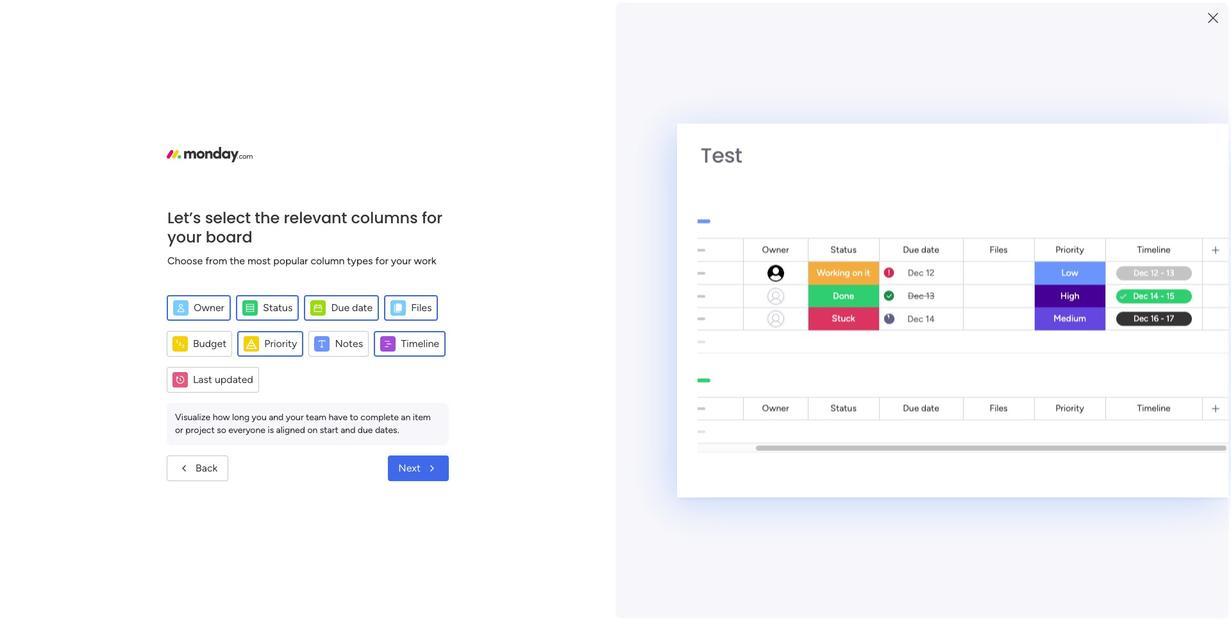 Task type: locate. For each thing, give the bounding box(es) containing it.
2 horizontal spatial work
[[414, 254, 437, 267]]

due date button
[[304, 295, 379, 320]]

templates right explore
[[1073, 446, 1119, 459]]

0
[[371, 333, 377, 344]]

inspired
[[1037, 488, 1074, 500]]

you
[[252, 412, 267, 422]]

the inside "let's select the relevant columns for your board"
[[255, 207, 280, 228]]

0 horizontal spatial how
[[213, 412, 230, 422]]

budget button
[[167, 331, 232, 356]]

the for most
[[230, 254, 245, 267]]

1 vertical spatial templates
[[1073, 446, 1119, 459]]

install our mobile app link
[[1014, 225, 1174, 240]]

workflow
[[1042, 403, 1084, 415]]

logo image
[[167, 147, 253, 162]]

last updated button
[[167, 367, 259, 392]]

close my workspaces image
[[237, 375, 252, 390]]

priority left "minutes"
[[1056, 403, 1085, 413]]

workspace
[[375, 282, 418, 293], [325, 414, 381, 428]]

timeline button
[[374, 331, 446, 356]]

timeline
[[1138, 244, 1171, 255], [401, 337, 440, 349], [1138, 403, 1171, 413]]

long
[[232, 412, 250, 422]]

work management > main workspace
[[269, 282, 418, 293]]

1 vertical spatial date
[[352, 301, 373, 313]]

0 vertical spatial and
[[269, 412, 284, 422]]

files button
[[385, 295, 438, 320]]

select
[[205, 207, 251, 228]]

learn inside getting started learn how monday.com works
[[1032, 540, 1054, 550]]

0 horizontal spatial undefined column icon image
[[173, 372, 188, 387]]

component image
[[253, 280, 264, 292]]

0 vertical spatial work
[[414, 254, 437, 267]]

1 horizontal spatial the
[[255, 207, 280, 228]]

2 horizontal spatial undefined column icon image
[[391, 300, 406, 315]]

work management
[[313, 432, 393, 443]]

1 horizontal spatial work
[[313, 432, 334, 443]]

work right component icon
[[313, 432, 334, 443]]

app
[[1091, 227, 1109, 238]]

update
[[255, 332, 294, 346]]

undefined column icon image up timeline 'button'
[[391, 300, 406, 315]]

online
[[579, 7, 605, 19]]

most
[[248, 254, 271, 267]]

workspace up work management
[[325, 414, 381, 428]]

0 vertical spatial workspace
[[375, 282, 418, 293]]

1 horizontal spatial and
[[341, 424, 356, 435]]

priority right "open update feed (inbox)" icon
[[264, 337, 297, 349]]

1 vertical spatial in
[[1086, 403, 1094, 415]]

popular
[[273, 254, 308, 267]]

and
[[269, 412, 284, 422], [341, 424, 356, 435]]

1 horizontal spatial in
[[1086, 403, 1094, 415]]

1 vertical spatial work
[[269, 282, 288, 293]]

0 vertical spatial templates
[[1047, 418, 1093, 430]]

team
[[306, 412, 327, 422]]

1 horizontal spatial undefined column icon image
[[244, 336, 259, 351]]

how up so
[[213, 412, 230, 422]]

undefined column icon image for files
[[391, 300, 406, 315]]

management
[[308, 260, 370, 273]]

1 vertical spatial files
[[411, 301, 432, 313]]

budget
[[193, 337, 227, 349]]

get
[[1019, 488, 1035, 500]]

1 vertical spatial how
[[1057, 540, 1074, 550]]

2 vertical spatial date
[[922, 403, 940, 413]]

in left one
[[748, 7, 755, 19]]

your
[[1055, 123, 1079, 137]]

1 vertical spatial due date
[[331, 301, 373, 313]]

0 vertical spatial undefined column icon image
[[391, 300, 406, 315]]

timeline down "files" button
[[401, 337, 440, 349]]

monday.com
[[1076, 540, 1128, 550]]

management
[[291, 282, 344, 293], [336, 432, 393, 443]]

project
[[271, 260, 306, 273]]

0 horizontal spatial and
[[269, 412, 284, 422]]

add to favorites image
[[402, 260, 414, 273]]

undefined column icon image left last
[[173, 372, 188, 387]]

the right from
[[230, 254, 245, 267]]

priority down mobile
[[1056, 244, 1085, 255]]

1 vertical spatial learn
[[1032, 540, 1054, 550]]

status
[[831, 244, 857, 255], [263, 301, 293, 313], [831, 403, 857, 413]]

learn left & on the right of the page
[[982, 488, 1007, 500]]

work up "files" button
[[414, 254, 437, 267]]

1 vertical spatial owner
[[194, 301, 225, 313]]

1 vertical spatial priority
[[264, 337, 297, 349]]

2 vertical spatial work
[[313, 432, 334, 443]]

install
[[1014, 227, 1039, 238]]

in left "minutes"
[[1086, 403, 1094, 415]]

main
[[354, 282, 373, 293], [298, 414, 322, 428]]

undefined column icon image
[[391, 300, 406, 315], [244, 336, 259, 351], [173, 372, 188, 387]]

my workspaces
[[255, 375, 337, 389]]

1 vertical spatial due
[[331, 301, 350, 313]]

dec
[[659, 7, 676, 19]]

undefined column icon image up close my workspaces image
[[244, 336, 259, 351]]

boost your workflow in minutes with ready-made templates
[[989, 403, 1156, 430]]

us
[[536, 7, 545, 19]]

0 vertical spatial management
[[291, 282, 344, 293]]

work right component image
[[269, 282, 288, 293]]

date
[[922, 244, 940, 255], [352, 301, 373, 313], [922, 403, 940, 413]]

next button
[[388, 455, 449, 481]]

(inbox)
[[323, 332, 362, 346]]

due date inside button
[[331, 301, 373, 313]]

0 vertical spatial timeline
[[1138, 244, 1171, 255]]

main right >
[[354, 282, 373, 293]]

owner
[[763, 244, 790, 255], [194, 301, 225, 313], [763, 403, 790, 413]]

management down "to"
[[336, 432, 393, 443]]

work
[[414, 254, 437, 267], [269, 282, 288, 293], [313, 432, 334, 443]]

✨
[[501, 7, 513, 19]]

with
[[1136, 403, 1156, 415]]

due
[[903, 244, 920, 255], [331, 301, 350, 313], [903, 403, 920, 413]]

m
[[267, 419, 280, 437]]

priority
[[1056, 244, 1085, 255], [264, 337, 297, 349], [1056, 403, 1085, 413]]

files inside button
[[411, 301, 432, 313]]

your right the "types"
[[391, 254, 412, 267]]

and up is
[[269, 412, 284, 422]]

files
[[990, 244, 1008, 255], [411, 301, 432, 313], [990, 403, 1008, 413]]

mobile
[[1060, 227, 1089, 238]]

1 vertical spatial and
[[341, 424, 356, 435]]

1 vertical spatial for
[[422, 207, 443, 228]]

1 horizontal spatial learn
[[1032, 540, 1054, 550]]

the
[[255, 207, 280, 228], [230, 254, 245, 267]]

undefined column icon image inside last updated 'button'
[[173, 372, 188, 387]]

2 vertical spatial undefined column icon image
[[173, 372, 188, 387]]

your up the aligned
[[286, 412, 304, 422]]

complete
[[361, 412, 399, 422]]

0 horizontal spatial learn
[[982, 488, 1007, 500]]

0 horizontal spatial in
[[748, 7, 755, 19]]

1 vertical spatial timeline
[[401, 337, 440, 349]]

how down started
[[1057, 540, 1074, 550]]

main up component icon
[[298, 414, 322, 428]]

getting started learn how monday.com works
[[1032, 525, 1154, 550]]

profile
[[1081, 123, 1115, 137]]

0 horizontal spatial the
[[230, 254, 245, 267]]

the right 'select'
[[255, 207, 280, 228]]

1 horizontal spatial for
[[422, 207, 443, 228]]

board
[[206, 226, 253, 247]]

how inside getting started learn how monday.com works
[[1057, 540, 1074, 550]]

and down "to"
[[341, 424, 356, 435]]

undefined column icon image for priority
[[244, 336, 259, 351]]

your up choose
[[167, 226, 202, 247]]

0 vertical spatial the
[[255, 207, 280, 228]]

templates down workflow
[[1047, 418, 1093, 430]]

0 vertical spatial in
[[748, 7, 755, 19]]

2 vertical spatial priority
[[1056, 403, 1085, 413]]

14th
[[679, 7, 697, 19]]

0 vertical spatial how
[[213, 412, 230, 422]]

1 vertical spatial status
[[263, 301, 293, 313]]

management down project management
[[291, 282, 344, 293]]

0 horizontal spatial work
[[269, 282, 288, 293]]

owner inside "button"
[[194, 301, 225, 313]]

1 vertical spatial main
[[298, 414, 322, 428]]

learn down getting at the right bottom of the page
[[1032, 540, 1054, 550]]

dapulse x slim image
[[1155, 119, 1170, 134]]

have
[[329, 412, 348, 422]]

undefined column icon image inside "files" button
[[391, 300, 406, 315]]

work for work management > main workspace
[[269, 282, 288, 293]]

for right columns
[[422, 207, 443, 228]]

my
[[255, 375, 271, 389]]

1 horizontal spatial how
[[1057, 540, 1074, 550]]

0 horizontal spatial main
[[298, 414, 322, 428]]

1 vertical spatial the
[[230, 254, 245, 267]]

register in one click →
[[710, 7, 808, 19]]

back button
[[167, 455, 229, 481]]

complete your profile
[[1001, 123, 1115, 137]]

priority inside button
[[264, 337, 297, 349]]

0 vertical spatial owner
[[763, 244, 790, 255]]

0 vertical spatial for
[[548, 7, 560, 19]]

2 vertical spatial due date
[[903, 403, 940, 413]]

for right us
[[548, 7, 560, 19]]

0 vertical spatial learn
[[982, 488, 1007, 500]]

how
[[213, 412, 230, 422], [1057, 540, 1074, 550]]

in
[[748, 7, 755, 19], [1086, 403, 1094, 415]]

workspace down add to favorites image
[[375, 282, 418, 293]]

your inside visualize how long you and your team have to complete an item or project so everyone is aligned on start and due dates.
[[286, 412, 304, 422]]

getting started element
[[982, 512, 1174, 563]]

update feed (inbox)
[[255, 332, 362, 346]]

1 vertical spatial management
[[336, 432, 393, 443]]

0 horizontal spatial for
[[376, 254, 389, 267]]

timeline right "minutes"
[[1138, 403, 1171, 413]]

your up made
[[1019, 403, 1039, 415]]

explore templates button
[[989, 440, 1166, 466]]

0 vertical spatial main
[[354, 282, 373, 293]]

for right the "types"
[[376, 254, 389, 267]]

workspaces
[[274, 375, 337, 389]]

help center element
[[982, 574, 1174, 621]]

1 vertical spatial undefined column icon image
[[244, 336, 259, 351]]

everyone
[[229, 424, 266, 435]]

your
[[167, 226, 202, 247], [391, 254, 412, 267], [1019, 403, 1039, 415], [286, 412, 304, 422]]

undefined column icon image inside priority button
[[244, 336, 259, 351]]

timeline down 'install our mobile app' link in the top right of the page
[[1138, 244, 1171, 255]]



Task type: describe. For each thing, give the bounding box(es) containing it.
priority button
[[238, 331, 304, 356]]

management for work management
[[336, 432, 393, 443]]

0 vertical spatial status
[[831, 244, 857, 255]]

back
[[196, 462, 218, 474]]

dates.
[[375, 424, 399, 435]]

2 vertical spatial status
[[831, 403, 857, 413]]

let's select the relevant columns for your board
[[167, 207, 443, 247]]

getting
[[1032, 525, 1064, 536]]

due inside button
[[331, 301, 350, 313]]

&
[[1010, 488, 1016, 500]]

your inside boost your workflow in minutes with ready-made templates
[[1019, 403, 1039, 415]]

lottie animation element
[[619, 56, 979, 105]]

templates inside button
[[1073, 446, 1119, 459]]

our
[[563, 7, 577, 19]]

aligned
[[276, 424, 305, 435]]

management for work management > main workspace
[[291, 282, 344, 293]]

how inside visualize how long you and your team have to complete an item or project so everyone is aligned on start and due dates.
[[213, 412, 230, 422]]

>
[[346, 282, 351, 293]]

1 vertical spatial workspace
[[325, 414, 381, 428]]

the for relevant
[[255, 207, 280, 228]]

✨ join us for our online conference dec 14th
[[498, 7, 697, 19]]

is
[[268, 424, 274, 435]]

an
[[401, 412, 411, 422]]

item
[[413, 412, 431, 422]]

2 vertical spatial due
[[903, 403, 920, 413]]

conference
[[607, 7, 657, 19]]

next
[[399, 462, 421, 474]]

work for work management
[[313, 432, 334, 443]]

date inside button
[[352, 301, 373, 313]]

workspace image
[[258, 413, 289, 444]]

register
[[710, 7, 745, 19]]

status inside status button
[[263, 301, 293, 313]]

last
[[193, 373, 212, 385]]

0 vertical spatial due
[[903, 244, 920, 255]]

notes button
[[309, 331, 369, 356]]

join
[[515, 7, 533, 19]]

undefined column icon image for last updated
[[173, 372, 188, 387]]

public board image
[[253, 260, 267, 274]]

your inside "let's select the relevant columns for your board"
[[167, 226, 202, 247]]

click
[[776, 7, 796, 19]]

visualize
[[175, 412, 211, 422]]

to
[[350, 412, 359, 422]]

start
[[320, 424, 339, 435]]

in inside boost your workflow in minutes with ready-made templates
[[1086, 403, 1094, 415]]

notes
[[335, 337, 363, 349]]

works
[[1130, 540, 1154, 550]]

or
[[175, 424, 183, 435]]

relevant
[[284, 207, 347, 228]]

let's
[[167, 207, 201, 228]]

explore templates
[[1036, 446, 1119, 459]]

install our mobile app
[[1014, 227, 1109, 238]]

2 horizontal spatial for
[[548, 7, 560, 19]]

component image
[[298, 432, 309, 443]]

explore
[[1036, 446, 1071, 459]]

started
[[1066, 525, 1096, 536]]

2 vertical spatial owner
[[763, 403, 790, 413]]

project
[[186, 424, 215, 435]]

0 vertical spatial due date
[[903, 244, 940, 255]]

choose from the most popular column types for your work
[[167, 254, 437, 267]]

from
[[205, 254, 227, 267]]

templates image image
[[993, 303, 1163, 391]]

so
[[217, 424, 226, 435]]

made
[[1019, 418, 1045, 430]]

workspaces navigation
[[9, 150, 125, 171]]

main workspace
[[298, 414, 381, 428]]

→
[[798, 7, 808, 19]]

columns
[[351, 207, 418, 228]]

for inside "let's select the relevant columns for your board"
[[422, 207, 443, 228]]

one
[[758, 7, 774, 19]]

our
[[1041, 227, 1057, 238]]

2 vertical spatial for
[[376, 254, 389, 267]]

ready-
[[989, 418, 1019, 430]]

timeline inside timeline 'button'
[[401, 337, 440, 349]]

open update feed (inbox) image
[[237, 331, 252, 346]]

owner button
[[167, 295, 231, 320]]

column
[[311, 254, 345, 267]]

templates inside boost your workflow in minutes with ready-made templates
[[1047, 418, 1093, 430]]

complete
[[1001, 123, 1052, 137]]

visualize how long you and your team have to complete an item or project so everyone is aligned on start and due dates.
[[175, 412, 431, 435]]

test
[[701, 141, 743, 170]]

feed
[[296, 332, 321, 346]]

last updated
[[193, 373, 253, 385]]

types
[[347, 254, 373, 267]]

2 vertical spatial files
[[990, 403, 1008, 413]]

boost
[[989, 403, 1016, 415]]

status button
[[236, 295, 299, 320]]

updated
[[215, 373, 253, 385]]

0 vertical spatial files
[[990, 244, 1008, 255]]

on
[[308, 424, 318, 435]]

learn & get inspired
[[982, 488, 1074, 500]]

1 horizontal spatial main
[[354, 282, 373, 293]]

0 vertical spatial date
[[922, 244, 940, 255]]

2 vertical spatial timeline
[[1138, 403, 1171, 413]]

choose
[[167, 254, 203, 267]]

project management
[[271, 260, 370, 273]]

register in one click → link
[[710, 7, 808, 19]]

due
[[358, 424, 373, 435]]

minutes
[[1097, 403, 1134, 415]]

0 vertical spatial priority
[[1056, 244, 1085, 255]]



Task type: vqa. For each thing, say whether or not it's contained in the screenshot.
progress 'field'
no



